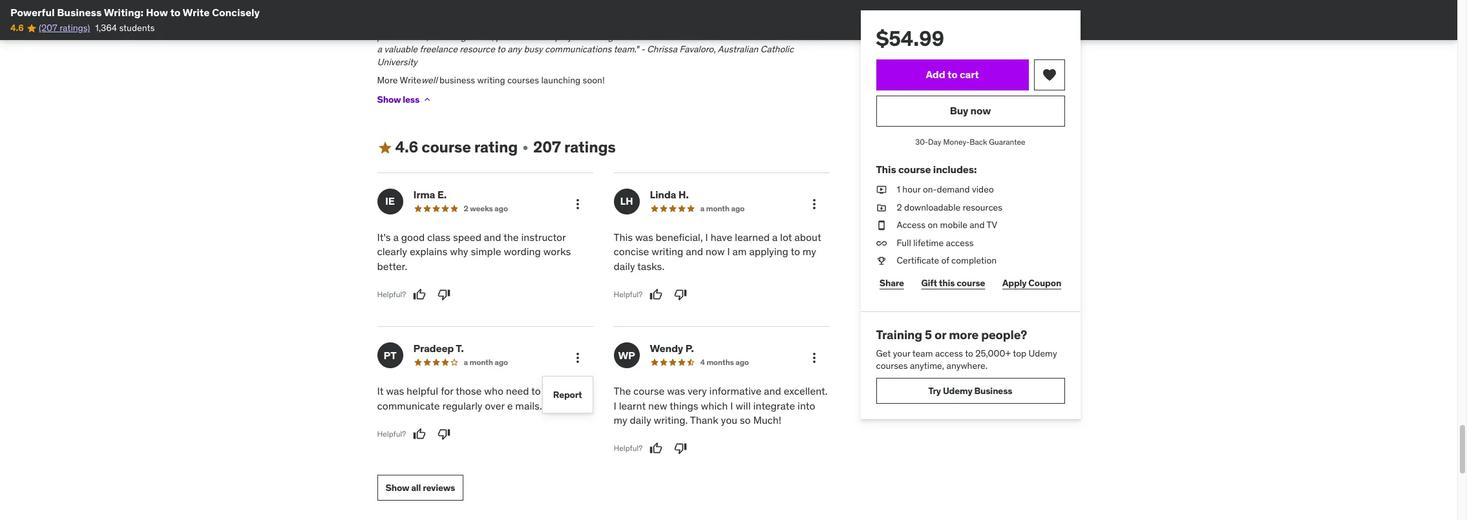 Task type: vqa. For each thing, say whether or not it's contained in the screenshot.
the Try Udemy Business link
yes



Task type: describe. For each thing, give the bounding box(es) containing it.
gift this course link
[[918, 270, 989, 296]]

i left am at the top
[[727, 245, 730, 258]]

additional actions for review by irma e. image
[[570, 197, 585, 212]]

xsmall image for 2
[[876, 201, 886, 214]]

4.6 for 4.6
[[10, 22, 24, 34]]

use
[[714, 31, 728, 43]]

month for have
[[706, 204, 730, 213]]

ratings)
[[60, 22, 90, 34]]

4 months ago
[[700, 358, 749, 367]]

students
[[119, 22, 155, 34]]

additional actions for review by pradeep t. image
[[570, 350, 585, 366]]

and inside it's a good class speed and the instructor clearly explains why simple wording works better.
[[484, 231, 501, 244]]

an
[[624, 18, 634, 30]]

0 horizontal spatial business
[[57, 6, 102, 19]]

things
[[670, 399, 698, 412]]

guarantee
[[989, 137, 1026, 147]]

about
[[795, 231, 821, 244]]

a up beneficial,
[[700, 204, 704, 213]]

learned
[[735, 231, 770, 244]]

course for 4.6 course rating
[[422, 137, 471, 157]]

to left the write
[[756, 18, 764, 30]]

of
[[941, 255, 949, 267]]

training 5 or more people? get your team access to 25,000+ top udemy courses anytime, anywhere.
[[876, 327, 1057, 372]]

additional actions for review by wendy p. image
[[806, 350, 822, 366]]

try udemy business link
[[876, 378, 1065, 404]]

more
[[949, 327, 979, 343]]

now inside buy now button
[[971, 104, 991, 117]]

i right beneficial,
[[705, 231, 708, 244]]

all
[[411, 482, 421, 494]]

those
[[456, 385, 482, 398]]

0 vertical spatial access
[[946, 237, 974, 249]]

1 hour on-demand video
[[897, 184, 994, 195]]

2 weeks ago
[[464, 204, 508, 213]]

additional actions for review by linda h. image
[[806, 197, 822, 212]]

a down t.
[[464, 358, 468, 367]]

linda h.
[[650, 188, 689, 201]]

to left use
[[703, 31, 712, 43]]

xsmall image inside show less button
[[422, 95, 432, 105]]

chrissa
[[647, 44, 677, 55]]

for inside it was helpful for those who need to communicate regularly over e mails.
[[441, 385, 453, 398]]

while
[[550, 18, 571, 30]]

mark review by wendy p. as unhelpful image
[[674, 442, 687, 455]]

future.
[[770, 31, 797, 43]]

any
[[507, 44, 522, 55]]

show less button
[[377, 87, 432, 113]]

demand
[[937, 184, 970, 195]]

e
[[507, 399, 513, 412]]

for inside "caroline has the rare ability to be creative while never losing an eye for detail. i have hired her to write publications, edit magazines, proofread and project manage – and i will continue to use her in the future. she is a valuable freelance resource to any busy communications team." - chrissa favaloro, australian catholic university more write well business writing courses launching soon!
[[652, 18, 663, 30]]

freelance
[[420, 44, 458, 55]]

to inside "button"
[[948, 68, 958, 81]]

wp
[[618, 349, 635, 362]]

xsmall image for access
[[876, 219, 886, 232]]

a inside "caroline has the rare ability to be creative while never losing an eye for detail. i have hired her to write publications, edit magazines, proofread and project manage – and i will continue to use her in the future. she is a valuable freelance resource to any busy communications team." - chrissa favaloro, australian catholic university more write well business writing courses launching soon!
[[377, 44, 382, 55]]

your
[[893, 348, 910, 359]]

to inside it was helpful for those who need to communicate regularly over e mails.
[[531, 385, 541, 398]]

xsmall image for 1
[[876, 184, 886, 196]]

buy
[[950, 104, 968, 117]]

anytime,
[[910, 360, 944, 372]]

mails.
[[515, 399, 542, 412]]

4
[[700, 358, 705, 367]]

communicate
[[377, 399, 440, 412]]

daily inside this was beneficial,  i have learned a lot about concise writing and now i am applying to my daily tasks.
[[614, 260, 635, 273]]

show all reviews button
[[377, 475, 463, 501]]

rating
[[474, 137, 518, 157]]

less
[[403, 94, 419, 105]]

to left "be"
[[493, 18, 501, 30]]

and up the busy
[[538, 31, 553, 43]]

207 ratings
[[533, 137, 616, 157]]

coupon
[[1029, 277, 1061, 289]]

write
[[766, 18, 787, 30]]

clearly
[[377, 245, 407, 258]]

be
[[503, 18, 513, 30]]

i down eye
[[646, 31, 649, 43]]

catholic
[[760, 44, 794, 55]]

mark review by pradeep t. as helpful image
[[413, 428, 426, 441]]

reviews
[[423, 482, 455, 494]]

the inside it's a good class speed and the instructor clearly explains why simple wording works better.
[[503, 231, 519, 244]]

t.
[[456, 342, 464, 355]]

helpful? for this was beneficial,  i have learned a lot about concise writing and now i am applying to my daily tasks.
[[614, 289, 643, 299]]

certificate of completion
[[897, 255, 997, 267]]

4.6 for 4.6 course rating
[[395, 137, 418, 157]]

lot
[[780, 231, 792, 244]]

will inside the course was very informative and excellent. i learnt new things which i will integrate into my daily writing.
[[736, 399, 751, 412]]

mark review by pradeep t. as unhelpful image
[[438, 428, 451, 441]]

ago for learned
[[731, 204, 745, 213]]

video
[[972, 184, 994, 195]]

or
[[935, 327, 946, 343]]

the course was very informative and excellent. i learnt new things which i will integrate into my daily writing.
[[614, 385, 828, 427]]

months
[[707, 358, 734, 367]]

helpful? left mark review by wendy p. as helpful icon
[[614, 443, 643, 453]]

buy now button
[[876, 96, 1065, 127]]

well
[[421, 74, 437, 86]]

thank you so much!
[[690, 414, 781, 427]]

into
[[798, 399, 815, 412]]

207
[[533, 137, 561, 157]]

"caroline has the rare ability to be creative while never losing an eye for detail. i have hired her to write publications, edit magazines, proofread and project manage – and i will continue to use her in the future. she is a valuable freelance resource to any busy communications team." - chrissa favaloro, australian catholic university more write well business writing courses launching soon!
[[377, 18, 824, 86]]

a inside it's a good class speed and the instructor clearly explains why simple wording works better.
[[393, 231, 399, 244]]

so
[[740, 414, 751, 427]]

mark review by irma e. as helpful image
[[413, 288, 426, 301]]

valuable
[[384, 44, 418, 55]]

try
[[928, 385, 941, 397]]

the
[[614, 385, 631, 398]]

never
[[573, 18, 595, 30]]

1 vertical spatial business
[[974, 385, 1012, 397]]

writing
[[652, 245, 683, 258]]

much!
[[753, 414, 781, 427]]

1,364 students
[[95, 22, 155, 34]]

add to cart button
[[876, 59, 1029, 90]]

show for show all reviews
[[386, 482, 409, 494]]

1
[[897, 184, 900, 195]]

wendy p.
[[650, 342, 694, 355]]

anywhere.
[[947, 360, 988, 372]]

access
[[897, 219, 926, 231]]

training
[[876, 327, 922, 343]]

ability
[[466, 18, 491, 30]]

my inside the course was very informative and excellent. i learnt new things which i will integrate into my daily writing.
[[614, 414, 627, 427]]

report
[[553, 389, 582, 401]]

access on mobile and tv
[[897, 219, 997, 231]]

to left any
[[497, 44, 505, 55]]



Task type: locate. For each thing, give the bounding box(es) containing it.
my down about
[[803, 245, 816, 258]]

this inside this was beneficial,  i have learned a lot about concise writing and now i am applying to my daily tasks.
[[614, 231, 633, 244]]

mobile
[[940, 219, 967, 231]]

report button
[[553, 382, 582, 408]]

helpful? left mark review by linda h. as helpful icon
[[614, 289, 643, 299]]

publications,
[[377, 31, 428, 43]]

business down anywhere.
[[974, 385, 1012, 397]]

rare
[[448, 18, 464, 30]]

and right –
[[629, 31, 644, 43]]

1 horizontal spatial a month ago
[[700, 204, 745, 213]]

this for this course includes:
[[876, 163, 896, 176]]

for right eye
[[652, 18, 663, 30]]

it's
[[377, 231, 391, 244]]

informative
[[709, 385, 762, 398]]

ago for and
[[495, 204, 508, 213]]

university
[[377, 56, 417, 68]]

over
[[485, 399, 505, 412]]

a month ago up learned
[[700, 204, 745, 213]]

concisely
[[212, 6, 260, 19]]

my down "learnt"
[[614, 414, 627, 427]]

$54.99
[[876, 25, 944, 52]]

works
[[543, 245, 571, 258]]

month up this was beneficial,  i have learned a lot about concise writing and now i am applying to my daily tasks.
[[706, 204, 730, 213]]

0 horizontal spatial was
[[386, 385, 404, 398]]

4.6 right medium icon
[[395, 137, 418, 157]]

2 down 1
[[897, 201, 902, 213]]

need
[[506, 385, 529, 398]]

0 horizontal spatial a month ago
[[464, 358, 508, 367]]

1 vertical spatial month
[[470, 358, 493, 367]]

2 horizontal spatial the
[[755, 31, 768, 43]]

on-
[[923, 184, 937, 195]]

0 horizontal spatial write
[[183, 6, 210, 19]]

month up who
[[470, 358, 493, 367]]

manage
[[586, 31, 618, 43]]

business
[[439, 74, 475, 86]]

course down completion
[[957, 277, 985, 289]]

1 vertical spatial now
[[706, 245, 725, 258]]

and inside this was beneficial,  i have learned a lot about concise writing and now i am applying to my daily tasks.
[[686, 245, 703, 258]]

0 horizontal spatial for
[[441, 385, 453, 398]]

was
[[635, 231, 653, 244], [386, 385, 404, 398], [667, 385, 685, 398]]

her up in
[[741, 18, 754, 30]]

xsmall image
[[422, 95, 432, 105], [876, 219, 886, 232], [876, 255, 886, 268]]

a inside this was beneficial,  i have learned a lot about concise writing and now i am applying to my daily tasks.
[[772, 231, 778, 244]]

0 vertical spatial her
[[741, 18, 754, 30]]

4.6 down powerful
[[10, 22, 24, 34]]

1 vertical spatial her
[[730, 31, 743, 43]]

regularly
[[442, 399, 482, 412]]

daily inside the course was very informative and excellent. i learnt new things which i will integrate into my daily writing.
[[630, 414, 651, 427]]

a right "it's"
[[393, 231, 399, 244]]

course inside the course was very informative and excellent. i learnt new things which i will integrate into my daily writing.
[[633, 385, 665, 398]]

ago
[[495, 204, 508, 213], [731, 204, 745, 213], [495, 358, 508, 367], [736, 358, 749, 367]]

course for the course was very informative and excellent. i learnt new things which i will integrate into my daily writing.
[[633, 385, 665, 398]]

1 vertical spatial will
[[736, 399, 751, 412]]

2 for 2 downloadable resources
[[897, 201, 902, 213]]

wording
[[504, 245, 541, 258]]

helpful?
[[377, 289, 406, 299], [614, 289, 643, 299], [377, 429, 406, 439], [614, 443, 643, 453]]

magazines,
[[448, 31, 494, 43]]

0 vertical spatial 4.6
[[10, 22, 24, 34]]

helpful? left mark review by pradeep t. as helpful image
[[377, 429, 406, 439]]

and
[[538, 31, 553, 43], [629, 31, 644, 43], [970, 219, 985, 231], [484, 231, 501, 244], [686, 245, 703, 258], [764, 385, 781, 398]]

class
[[427, 231, 451, 244]]

course up new at the left bottom
[[633, 385, 665, 398]]

tasks.
[[637, 260, 665, 273]]

and inside the course was very informative and excellent. i learnt new things which i will integrate into my daily writing.
[[764, 385, 781, 398]]

course up e. at the left top
[[422, 137, 471, 157]]

writing.
[[654, 414, 688, 427]]

medium image
[[377, 140, 393, 156]]

1 vertical spatial xsmall image
[[876, 219, 886, 232]]

0 vertical spatial my
[[803, 245, 816, 258]]

1 horizontal spatial for
[[652, 18, 663, 30]]

0 vertical spatial xsmall image
[[422, 95, 432, 105]]

mark review by irma e. as unhelpful image
[[438, 288, 451, 301]]

a month ago for have
[[700, 204, 745, 213]]

show all reviews
[[386, 482, 455, 494]]

(207 ratings)
[[39, 22, 90, 34]]

now inside this was beneficial,  i have learned a lot about concise writing and now i am applying to my daily tasks.
[[706, 245, 725, 258]]

was inside this was beneficial,  i have learned a lot about concise writing and now i am applying to my daily tasks.
[[635, 231, 653, 244]]

1 horizontal spatial was
[[635, 231, 653, 244]]

a month ago for those
[[464, 358, 508, 367]]

show less
[[377, 94, 419, 105]]

write inside "caroline has the rare ability to be creative while never losing an eye for detail. i have hired her to write publications, edit magazines, proofread and project manage – and i will continue to use her in the future. she is a valuable freelance resource to any busy communications team." - chrissa favaloro, australian catholic university more write well business writing courses launching soon!
[[400, 74, 421, 86]]

why
[[450, 245, 468, 258]]

which
[[701, 399, 728, 412]]

have
[[697, 18, 716, 30], [711, 231, 732, 244]]

ago up who
[[495, 358, 508, 367]]

2 horizontal spatial was
[[667, 385, 685, 398]]

1 horizontal spatial now
[[971, 104, 991, 117]]

to down lot
[[791, 245, 800, 258]]

0 vertical spatial udemy
[[1029, 348, 1057, 359]]

cart
[[960, 68, 979, 81]]

will
[[651, 31, 664, 43], [736, 399, 751, 412]]

1 horizontal spatial my
[[803, 245, 816, 258]]

writing:
[[104, 6, 144, 19]]

0 horizontal spatial this
[[614, 231, 633, 244]]

1 horizontal spatial business
[[974, 385, 1012, 397]]

helpful? for it was helpful for those who need to communicate regularly over e mails.
[[377, 429, 406, 439]]

lifetime
[[913, 237, 944, 249]]

to inside training 5 or more people? get your team access to 25,000+ top udemy courses anytime, anywhere.
[[965, 348, 973, 359]]

was inside the course was very informative and excellent. i learnt new things which i will integrate into my daily writing.
[[667, 385, 685, 398]]

0 horizontal spatial my
[[614, 414, 627, 427]]

-
[[641, 44, 645, 55]]

the up wording
[[503, 231, 519, 244]]

1 horizontal spatial month
[[706, 204, 730, 213]]

0 vertical spatial month
[[706, 204, 730, 213]]

now right buy at the top right
[[971, 104, 991, 117]]

and up integrate at the right bottom
[[764, 385, 781, 398]]

and down beneficial,
[[686, 245, 703, 258]]

was for this
[[635, 231, 653, 244]]

explains
[[410, 245, 448, 258]]

write right how
[[183, 6, 210, 19]]

30-day money-back guarantee
[[915, 137, 1026, 147]]

xsmall image left full at right top
[[876, 237, 886, 250]]

1 vertical spatial udemy
[[943, 385, 972, 397]]

0 vertical spatial now
[[971, 104, 991, 117]]

money-
[[943, 137, 970, 147]]

a left lot
[[772, 231, 778, 244]]

1 horizontal spatial 2
[[897, 201, 902, 213]]

0 horizontal spatial udemy
[[943, 385, 972, 397]]

it
[[377, 385, 384, 398]]

integrate
[[753, 399, 795, 412]]

daily down concise
[[614, 260, 635, 273]]

ago right weeks
[[495, 204, 508, 213]]

will inside "caroline has the rare ability to be creative while never losing an eye for detail. i have hired her to write publications, edit magazines, proofread and project manage – and i will continue to use her in the future. she is a valuable freelance resource to any busy communications team." - chrissa favaloro, australian catholic university more write well business writing courses launching soon!
[[651, 31, 664, 43]]

to inside this was beneficial,  i have learned a lot about concise writing and now i am applying to my daily tasks.
[[791, 245, 800, 258]]

show down more
[[377, 94, 401, 105]]

0 vertical spatial have
[[697, 18, 716, 30]]

very
[[688, 385, 707, 398]]

0 vertical spatial a month ago
[[700, 204, 745, 213]]

show for show less
[[377, 94, 401, 105]]

helpful? for it's a good class speed and the instructor clearly explains why simple wording works better.
[[377, 289, 406, 299]]

1 horizontal spatial write
[[400, 74, 421, 86]]

creative
[[515, 18, 548, 30]]

1 vertical spatial daily
[[630, 414, 651, 427]]

30-
[[915, 137, 928, 147]]

her
[[741, 18, 754, 30], [730, 31, 743, 43]]

1 vertical spatial show
[[386, 482, 409, 494]]

will up chrissa
[[651, 31, 664, 43]]

to right how
[[170, 6, 181, 19]]

was right it
[[386, 385, 404, 398]]

and left tv
[[970, 219, 985, 231]]

includes:
[[933, 163, 977, 176]]

1 vertical spatial write
[[400, 74, 421, 86]]

get
[[876, 348, 891, 359]]

this
[[876, 163, 896, 176], [614, 231, 633, 244]]

apply coupon button
[[999, 270, 1065, 296]]

xsmall image for certificate
[[876, 255, 886, 268]]

ago right "months"
[[736, 358, 749, 367]]

ie
[[385, 195, 395, 208]]

4.6 course rating
[[395, 137, 518, 157]]

0 vertical spatial the
[[433, 18, 446, 30]]

to left cart
[[948, 68, 958, 81]]

to up anywhere.
[[965, 348, 973, 359]]

team."
[[614, 44, 639, 55]]

full
[[897, 237, 911, 249]]

(207
[[39, 22, 57, 34]]

0 horizontal spatial month
[[470, 358, 493, 367]]

irma e.
[[413, 188, 447, 201]]

the up edit
[[433, 18, 446, 30]]

day
[[928, 137, 941, 147]]

2 for 2 weeks ago
[[464, 204, 468, 213]]

tv
[[987, 219, 997, 231]]

0 vertical spatial write
[[183, 6, 210, 19]]

her left in
[[730, 31, 743, 43]]

excellent.
[[784, 385, 828, 398]]

0 horizontal spatial 2
[[464, 204, 468, 213]]

for up regularly
[[441, 385, 453, 398]]

0 vertical spatial this
[[876, 163, 896, 176]]

apply
[[1002, 277, 1027, 289]]

i right detail.
[[692, 18, 695, 30]]

0 horizontal spatial will
[[651, 31, 664, 43]]

write up less
[[400, 74, 421, 86]]

was for it
[[386, 385, 404, 398]]

1 horizontal spatial this
[[876, 163, 896, 176]]

helpful? left 'mark review by irma e. as helpful' image
[[377, 289, 406, 299]]

1 vertical spatial the
[[755, 31, 768, 43]]

xsmall image up share
[[876, 255, 886, 268]]

this was beneficial,  i have learned a lot about concise writing and now i am applying to my daily tasks.
[[614, 231, 821, 273]]

1 vertical spatial 4.6
[[395, 137, 418, 157]]

good
[[401, 231, 425, 244]]

1 horizontal spatial the
[[503, 231, 519, 244]]

will up so
[[736, 399, 751, 412]]

course for this course includes:
[[898, 163, 931, 176]]

my inside this was beneficial,  i have learned a lot about concise writing and now i am applying to my daily tasks.
[[803, 245, 816, 258]]

have inside this was beneficial,  i have learned a lot about concise writing and now i am applying to my daily tasks.
[[711, 231, 732, 244]]

0 vertical spatial business
[[57, 6, 102, 19]]

0 horizontal spatial the
[[433, 18, 446, 30]]

ago up learned
[[731, 204, 745, 213]]

wishlist image
[[1042, 67, 1057, 83]]

month for those
[[470, 358, 493, 367]]

access down or
[[935, 348, 963, 359]]

edit
[[431, 31, 446, 43]]

this for this was beneficial,  i have learned a lot about concise writing and now i am applying to my daily tasks.
[[614, 231, 633, 244]]

have left learned
[[711, 231, 732, 244]]

1 vertical spatial my
[[614, 414, 627, 427]]

the
[[433, 18, 446, 30], [755, 31, 768, 43], [503, 231, 519, 244]]

business up ratings)
[[57, 6, 102, 19]]

have inside "caroline has the rare ability to be creative while never losing an eye for detail. i have hired her to write publications, edit magazines, proofread and project manage – and i will continue to use her in the future. she is a valuable freelance resource to any busy communications team." - chrissa favaloro, australian catholic university more write well business writing courses launching soon!
[[697, 18, 716, 30]]

xsmall image for full
[[876, 237, 886, 250]]

beneficial,
[[656, 231, 703, 244]]

now left am at the top
[[706, 245, 725, 258]]

courses
[[876, 360, 908, 372]]

0 vertical spatial daily
[[614, 260, 635, 273]]

i up the 'you' on the bottom of page
[[730, 399, 733, 412]]

add
[[926, 68, 945, 81]]

pt
[[384, 349, 396, 362]]

to up the mails.
[[531, 385, 541, 398]]

concise
[[614, 245, 649, 258]]

xsmall image left the 207
[[520, 143, 531, 153]]

completion
[[951, 255, 997, 267]]

mark review by linda h. as helpful image
[[650, 288, 663, 301]]

was inside it was helpful for those who need to communicate regularly over e mails.
[[386, 385, 404, 398]]

xsmall image left 1
[[876, 184, 886, 196]]

a left valuable
[[377, 44, 382, 55]]

a month ago
[[700, 204, 745, 213], [464, 358, 508, 367]]

access
[[946, 237, 974, 249], [935, 348, 963, 359]]

daily down "learnt"
[[630, 414, 651, 427]]

xsmall image left access
[[876, 219, 886, 232]]

mark review by linda h. as unhelpful image
[[674, 288, 687, 301]]

she
[[799, 31, 815, 43]]

xsmall image left downloadable on the top right of the page
[[876, 201, 886, 214]]

0 vertical spatial show
[[377, 94, 401, 105]]

the right in
[[755, 31, 768, 43]]

access down mobile
[[946, 237, 974, 249]]

weeks
[[470, 204, 493, 213]]

mark review by wendy p. as helpful image
[[650, 442, 663, 455]]

favaloro,
[[679, 44, 716, 55]]

1 vertical spatial this
[[614, 231, 633, 244]]

ago for who
[[495, 358, 508, 367]]

udemy inside training 5 or more people? get your team access to 25,000+ top udemy courses anytime, anywhere.
[[1029, 348, 1057, 359]]

pradeep t.
[[413, 342, 464, 355]]

1 horizontal spatial 4.6
[[395, 137, 418, 157]]

1 horizontal spatial will
[[736, 399, 751, 412]]

xsmall image
[[520, 143, 531, 153], [876, 184, 886, 196], [876, 201, 886, 214], [876, 237, 886, 250]]

and up simple
[[484, 231, 501, 244]]

0 vertical spatial will
[[651, 31, 664, 43]]

downloadable
[[904, 201, 961, 213]]

have up use
[[697, 18, 716, 30]]

course up hour on the right top
[[898, 163, 931, 176]]

2 vertical spatial the
[[503, 231, 519, 244]]

0 horizontal spatial 4.6
[[10, 22, 24, 34]]

a month ago down t.
[[464, 358, 508, 367]]

team
[[912, 348, 933, 359]]

udemy right try
[[943, 385, 972, 397]]

0 vertical spatial for
[[652, 18, 663, 30]]

month
[[706, 204, 730, 213], [470, 358, 493, 367]]

xsmall image right less
[[422, 95, 432, 105]]

new
[[648, 399, 667, 412]]

1 vertical spatial access
[[935, 348, 963, 359]]

1 vertical spatial a month ago
[[464, 358, 508, 367]]

1 vertical spatial have
[[711, 231, 732, 244]]

show left all at the bottom
[[386, 482, 409, 494]]

1 vertical spatial for
[[441, 385, 453, 398]]

udemy right top
[[1029, 348, 1057, 359]]

was up things
[[667, 385, 685, 398]]

2 vertical spatial xsmall image
[[876, 255, 886, 268]]

i down the
[[614, 399, 616, 412]]

you
[[721, 414, 737, 427]]

access inside training 5 or more people? get your team access to 25,000+ top udemy courses anytime, anywhere.
[[935, 348, 963, 359]]

was up concise
[[635, 231, 653, 244]]

2 left weeks
[[464, 204, 468, 213]]

1 horizontal spatial udemy
[[1029, 348, 1057, 359]]

0 horizontal spatial now
[[706, 245, 725, 258]]



